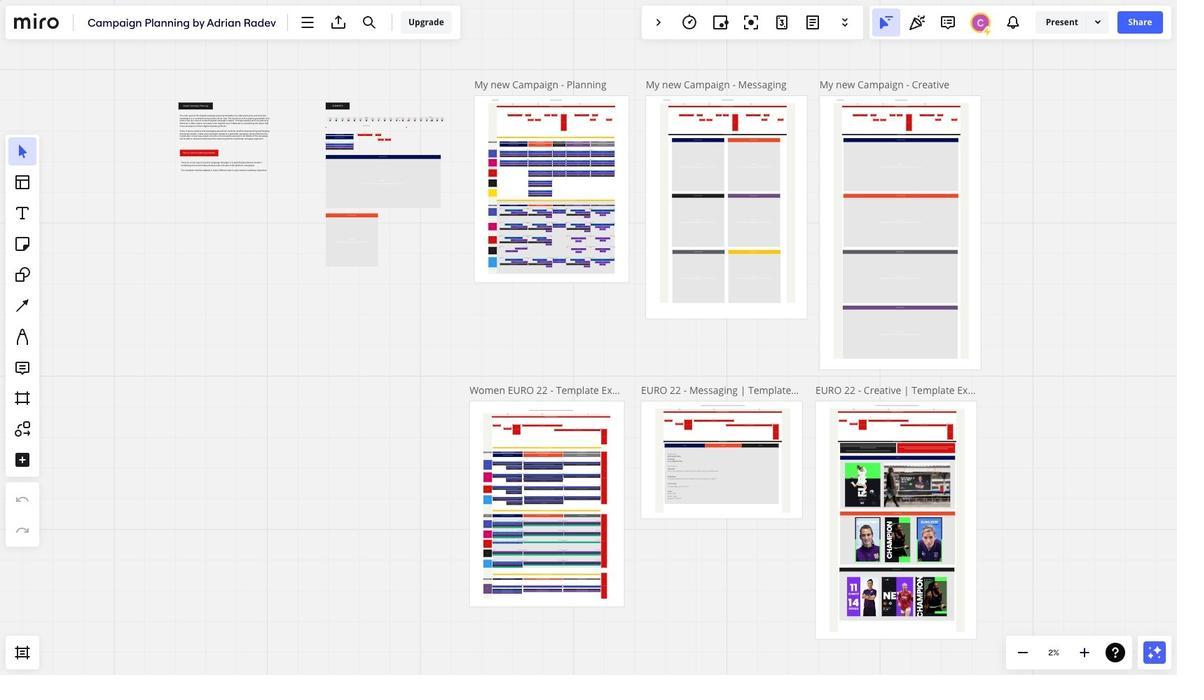 Task type: describe. For each thing, give the bounding box(es) containing it.
hide collaborators' cursors image
[[878, 14, 895, 31]]

open frames image
[[14, 644, 31, 661]]

search image
[[361, 14, 378, 31]]

spagx image
[[1093, 16, 1104, 27]]

feed image
[[1005, 14, 1022, 31]]

export this board image
[[330, 14, 347, 31]]

communication toolbar
[[870, 6, 1172, 39]]

board toolbar
[[6, 6, 460, 39]]

hide apps image
[[650, 14, 667, 31]]

comment image
[[940, 14, 957, 31]]

creation toolbar
[[6, 45, 39, 636]]



Task type: locate. For each thing, give the bounding box(es) containing it.
main menu image
[[299, 14, 316, 31]]

spagx image
[[982, 26, 993, 37]]

reactions image
[[909, 14, 926, 31]]

collaboration toolbar
[[642, 6, 864, 39]]



Task type: vqa. For each thing, say whether or not it's contained in the screenshot.
img
no



